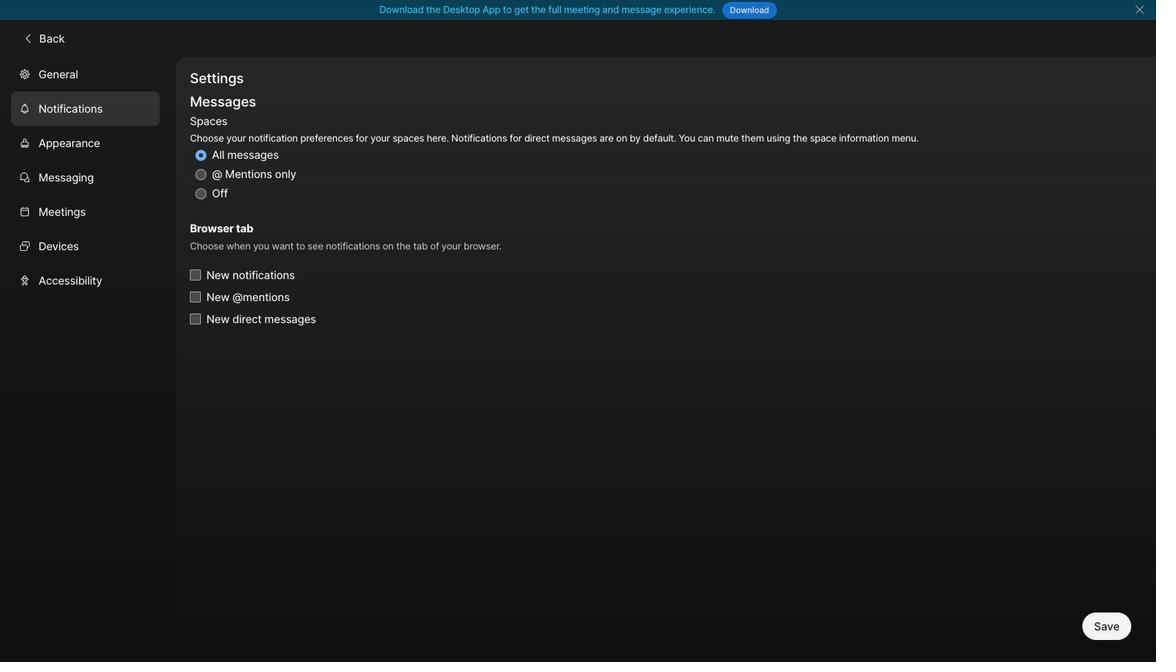 Task type: describe. For each thing, give the bounding box(es) containing it.
@ Mentions only radio
[[195, 169, 206, 180]]

accessibility tab
[[11, 263, 160, 298]]

devices tab
[[11, 229, 160, 263]]

appearance tab
[[11, 126, 160, 160]]

meetings tab
[[11, 195, 160, 229]]

notifications tab
[[11, 91, 160, 126]]

Off radio
[[195, 189, 206, 200]]



Task type: locate. For each thing, give the bounding box(es) containing it.
cancel_16 image
[[1134, 4, 1145, 15]]

settings navigation
[[0, 57, 176, 663]]

option group
[[190, 112, 919, 204]]

general tab
[[11, 57, 160, 91]]

messaging tab
[[11, 160, 160, 195]]

All messages radio
[[195, 150, 206, 161]]



